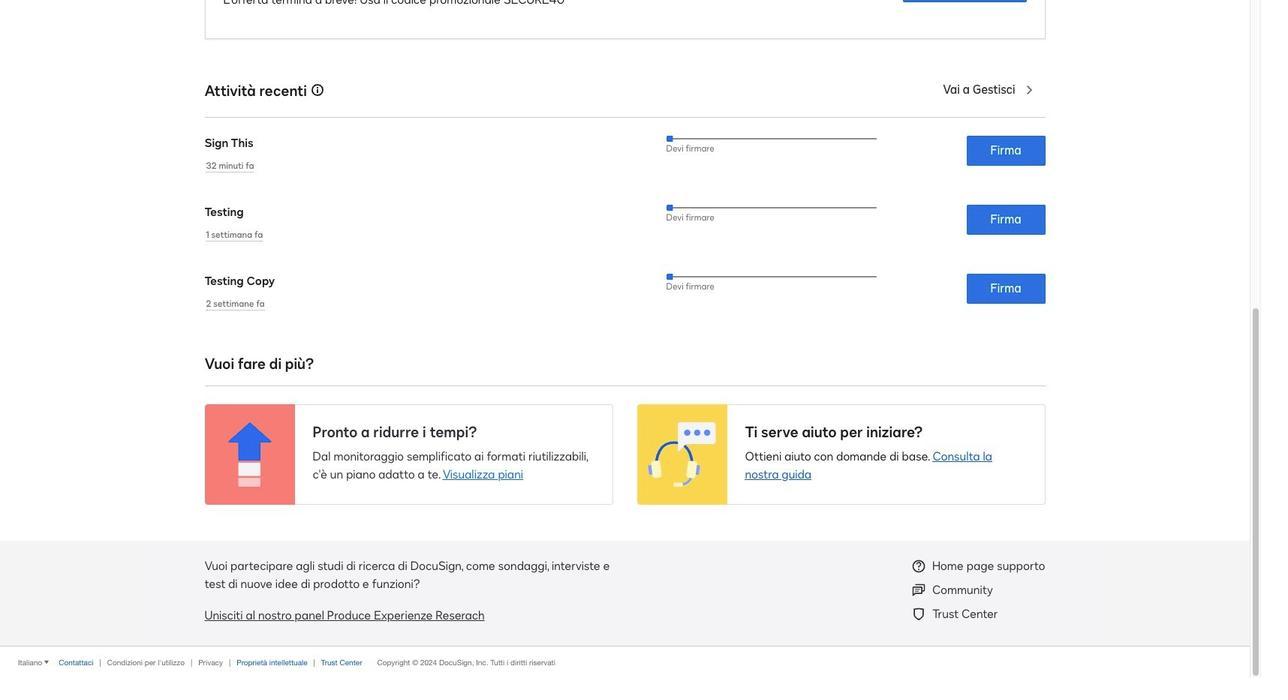 Task type: locate. For each thing, give the bounding box(es) containing it.
0 horizontal spatial region
[[205, 405, 613, 505]]

1 horizontal spatial region
[[637, 405, 1046, 505]]

1 region from the left
[[205, 405, 613, 505]]

2 region from the left
[[637, 405, 1046, 505]]

region
[[205, 405, 613, 505], [637, 405, 1046, 505]]



Task type: describe. For each thing, give the bounding box(es) containing it.
altre info region
[[0, 541, 1250, 679]]



Task type: vqa. For each thing, say whether or not it's contained in the screenshot.
second Need to Sign icon from the bottom of the page
no



